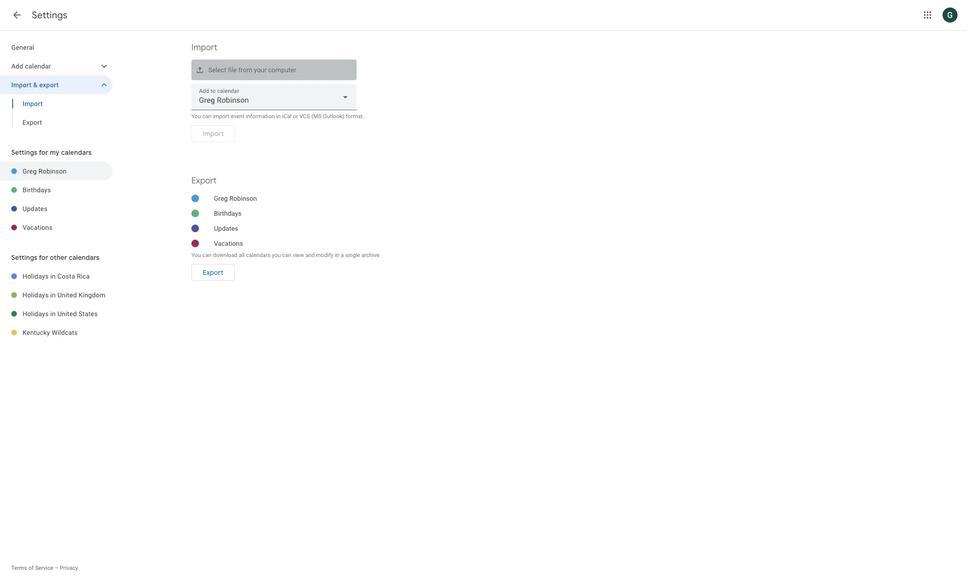Task type: vqa. For each thing, say whether or not it's contained in the screenshot.
NOVEMBER 8 Element
no



Task type: locate. For each thing, give the bounding box(es) containing it.
import inside import & export tree item
[[11, 81, 31, 89]]

settings for settings for my calendars
[[11, 148, 37, 157]]

modify
[[316, 252, 334, 259]]

rica
[[77, 273, 90, 280]]

vacations up download
[[214, 240, 243, 247]]

birthdays tree item
[[0, 181, 113, 199]]

of
[[28, 565, 34, 572]]

settings for other calendars tree
[[0, 267, 113, 342]]

0 vertical spatial holidays
[[23, 273, 49, 280]]

import down import & export on the left top of page
[[23, 100, 43, 107]]

(ms
[[311, 113, 322, 120]]

0 vertical spatial settings
[[32, 9, 67, 21]]

1 for from the top
[[39, 148, 48, 157]]

kentucky wildcats
[[23, 329, 78, 336]]

states
[[79, 310, 98, 318]]

you for you can download all calendars you can view and modify in a single archive.
[[191, 252, 201, 259]]

2 vertical spatial holidays
[[23, 310, 49, 318]]

or
[[293, 113, 298, 120]]

kingdom
[[79, 291, 105, 299]]

1 vertical spatial for
[[39, 253, 48, 262]]

birthdays up updates tree item
[[23, 186, 51, 194]]

tree
[[0, 38, 113, 132]]

calendars right all
[[246, 252, 271, 259]]

calendars for settings for other calendars
[[69, 253, 100, 262]]

2 holidays from the top
[[23, 291, 49, 299]]

terms of service – privacy
[[11, 565, 78, 572]]

updates up download
[[214, 225, 238, 232]]

3 holidays from the top
[[23, 310, 49, 318]]

updates link
[[23, 199, 113, 218]]

all
[[239, 252, 245, 259]]

1 vertical spatial you
[[191, 252, 201, 259]]

holidays in united kingdom tree item
[[0, 286, 113, 305]]

import & export tree item
[[0, 76, 113, 94]]

information
[[246, 113, 275, 120]]

in inside "tree item"
[[50, 273, 56, 280]]

1 vertical spatial import
[[11, 81, 31, 89]]

for
[[39, 148, 48, 157], [39, 253, 48, 262]]

calendars right the my
[[61, 148, 92, 157]]

united up the holidays in united states link
[[57, 291, 77, 299]]

1 horizontal spatial greg
[[214, 195, 228, 202]]

vacations down updates tree item
[[23, 224, 52, 231]]

file
[[228, 66, 237, 74]]

1 you from the top
[[191, 113, 201, 120]]

settings for my calendars tree
[[0, 162, 113, 237]]

2 united from the top
[[57, 310, 77, 318]]

holidays in costa rica
[[23, 273, 90, 280]]

–
[[55, 565, 58, 572]]

1 horizontal spatial birthdays
[[214, 210, 242, 217]]

other
[[50, 253, 67, 262]]

holidays up 'kentucky'
[[23, 310, 49, 318]]

can left download
[[202, 252, 212, 259]]

can left import
[[202, 113, 212, 120]]

service
[[35, 565, 53, 572]]

select file from your computer
[[208, 66, 296, 74]]

for left the my
[[39, 148, 48, 157]]

holidays
[[23, 273, 49, 280], [23, 291, 49, 299], [23, 310, 49, 318]]

outlook)
[[323, 113, 344, 120]]

1 vertical spatial holidays
[[23, 291, 49, 299]]

holidays in united states link
[[23, 305, 113, 323]]

download
[[213, 252, 237, 259]]

1 vertical spatial birthdays
[[214, 210, 242, 217]]

in for kingdom
[[50, 291, 56, 299]]

birthdays inside tree item
[[23, 186, 51, 194]]

updates tree item
[[0, 199, 113, 218]]

0 vertical spatial for
[[39, 148, 48, 157]]

vacations inside tree item
[[23, 224, 52, 231]]

1 holidays from the top
[[23, 273, 49, 280]]

updates down birthdays tree item
[[23, 205, 47, 213]]

settings
[[32, 9, 67, 21], [11, 148, 37, 157], [11, 253, 37, 262]]

export
[[23, 119, 42, 126], [191, 176, 217, 186], [203, 268, 223, 277]]

you left import
[[191, 113, 201, 120]]

0 horizontal spatial robinson
[[38, 168, 67, 175]]

updates
[[23, 205, 47, 213], [214, 225, 238, 232]]

0 horizontal spatial birthdays
[[23, 186, 51, 194]]

settings heading
[[32, 9, 67, 21]]

1 horizontal spatial robinson
[[229, 195, 257, 202]]

in left costa
[[50, 273, 56, 280]]

vacations
[[23, 224, 52, 231], [214, 240, 243, 247]]

holidays in united kingdom
[[23, 291, 105, 299]]

holidays for holidays in united kingdom
[[23, 291, 49, 299]]

1 united from the top
[[57, 291, 77, 299]]

greg
[[23, 168, 37, 175], [214, 195, 228, 202]]

0 vertical spatial updates
[[23, 205, 47, 213]]

in left a
[[335, 252, 339, 259]]

holidays down holidays in costa rica
[[23, 291, 49, 299]]

can right you
[[282, 252, 291, 259]]

event
[[231, 113, 244, 120]]

united down holidays in united kingdom link
[[57, 310, 77, 318]]

2 you from the top
[[191, 252, 201, 259]]

0 vertical spatial birthdays
[[23, 186, 51, 194]]

group
[[0, 94, 113, 132]]

in up 'kentucky wildcats'
[[50, 310, 56, 318]]

0 horizontal spatial updates
[[23, 205, 47, 213]]

0 vertical spatial export
[[23, 119, 42, 126]]

a
[[341, 252, 344, 259]]

kentucky wildcats link
[[23, 323, 113, 342]]

1 horizontal spatial vacations
[[214, 240, 243, 247]]

in down holidays in costa rica
[[50, 291, 56, 299]]

import
[[191, 42, 217, 53], [11, 81, 31, 89], [23, 100, 43, 107]]

single
[[345, 252, 360, 259]]

0 vertical spatial vacations
[[23, 224, 52, 231]]

group containing import
[[0, 94, 113, 132]]

2 for from the top
[[39, 253, 48, 262]]

calendars
[[61, 148, 92, 157], [246, 252, 271, 259], [69, 253, 100, 262]]

holidays down settings for other calendars
[[23, 273, 49, 280]]

0 vertical spatial greg robinson
[[23, 168, 67, 175]]

calendars up rica
[[69, 253, 100, 262]]

you left download
[[191, 252, 201, 259]]

for left other on the top
[[39, 253, 48, 262]]

1 vertical spatial united
[[57, 310, 77, 318]]

settings for other calendars
[[11, 253, 100, 262]]

1 vertical spatial robinson
[[229, 195, 257, 202]]

you for you can import event information in ical or vcs (ms outlook) format.
[[191, 113, 201, 120]]

0 vertical spatial greg
[[23, 168, 37, 175]]

0 vertical spatial robinson
[[38, 168, 67, 175]]

export for you can download all calendars you can view and modify in a single archive.
[[203, 268, 223, 277]]

1 horizontal spatial greg robinson
[[214, 195, 257, 202]]

settings for settings for other calendars
[[11, 253, 37, 262]]

0 vertical spatial united
[[57, 291, 77, 299]]

tree containing general
[[0, 38, 113, 132]]

settings left other on the top
[[11, 253, 37, 262]]

holidays in united kingdom link
[[23, 286, 113, 305]]

robinson
[[38, 168, 67, 175], [229, 195, 257, 202]]

0 horizontal spatial vacations
[[23, 224, 52, 231]]

holidays in united states
[[23, 310, 98, 318]]

2 vertical spatial import
[[23, 100, 43, 107]]

birthdays
[[23, 186, 51, 194], [214, 210, 242, 217]]

None field
[[191, 84, 357, 110]]

updates inside tree item
[[23, 205, 47, 213]]

1 horizontal spatial updates
[[214, 225, 238, 232]]

greg inside tree item
[[23, 168, 37, 175]]

you
[[191, 113, 201, 120], [191, 252, 201, 259]]

for for my
[[39, 148, 48, 157]]

your
[[254, 66, 267, 74]]

can
[[202, 113, 212, 120], [202, 252, 212, 259], [282, 252, 291, 259]]

import up select
[[191, 42, 217, 53]]

2 vertical spatial export
[[203, 268, 223, 277]]

can for download
[[202, 252, 212, 259]]

0 horizontal spatial greg robinson
[[23, 168, 67, 175]]

greg robinson inside tree item
[[23, 168, 67, 175]]

wildcats
[[52, 329, 78, 336]]

holidays inside "tree item"
[[23, 273, 49, 280]]

settings right go back image
[[32, 9, 67, 21]]

2 vertical spatial settings
[[11, 253, 37, 262]]

calendar
[[25, 62, 51, 70]]

0 horizontal spatial greg
[[23, 168, 37, 175]]

privacy link
[[60, 565, 78, 572]]

greg robinson
[[23, 168, 67, 175], [214, 195, 257, 202]]

united
[[57, 291, 77, 299], [57, 310, 77, 318]]

birthdays up download
[[214, 210, 242, 217]]

settings left the my
[[11, 148, 37, 157]]

1 vertical spatial settings
[[11, 148, 37, 157]]

from
[[238, 66, 252, 74]]

1 vertical spatial updates
[[214, 225, 238, 232]]

in
[[276, 113, 281, 120], [335, 252, 339, 259], [50, 273, 56, 280], [50, 291, 56, 299], [50, 310, 56, 318]]

import left &
[[11, 81, 31, 89]]

export inside tree
[[23, 119, 42, 126]]

0 vertical spatial you
[[191, 113, 201, 120]]

you can import event information in ical or vcs (ms outlook) format.
[[191, 113, 364, 120]]



Task type: describe. For each thing, give the bounding box(es) containing it.
computer
[[268, 66, 296, 74]]

add calendar
[[11, 62, 51, 70]]

format.
[[346, 113, 364, 120]]

archive.
[[362, 252, 381, 259]]

terms of service link
[[11, 565, 53, 572]]

1 vertical spatial greg robinson
[[214, 195, 257, 202]]

settings for my calendars
[[11, 148, 92, 157]]

ical
[[282, 113, 292, 120]]

import inside group
[[23, 100, 43, 107]]

&
[[33, 81, 38, 89]]

united for states
[[57, 310, 77, 318]]

1 vertical spatial greg
[[214, 195, 228, 202]]

holidays for holidays in united states
[[23, 310, 49, 318]]

go back image
[[11, 9, 23, 21]]

and
[[305, 252, 315, 259]]

terms
[[11, 565, 27, 572]]

import
[[213, 113, 229, 120]]

calendars for settings for my calendars
[[61, 148, 92, 157]]

in for states
[[50, 310, 56, 318]]

export
[[39, 81, 59, 89]]

import & export
[[11, 81, 59, 89]]

0 vertical spatial import
[[191, 42, 217, 53]]

general
[[11, 44, 34, 51]]

in left ical
[[276, 113, 281, 120]]

you
[[272, 252, 281, 259]]

view
[[293, 252, 304, 259]]

costa
[[57, 273, 75, 280]]

birthdays link
[[23, 181, 113, 199]]

kentucky wildcats tree item
[[0, 323, 113, 342]]

you can download all calendars you can view and modify in a single archive.
[[191, 252, 381, 259]]

vacations tree item
[[0, 218, 113, 237]]

kentucky
[[23, 329, 50, 336]]

for for other
[[39, 253, 48, 262]]

vacations link
[[23, 218, 113, 237]]

can for import
[[202, 113, 212, 120]]

holidays in costa rica link
[[23, 267, 113, 286]]

1 vertical spatial vacations
[[214, 240, 243, 247]]

holidays in costa rica tree item
[[0, 267, 113, 286]]

privacy
[[60, 565, 78, 572]]

vcs
[[300, 113, 310, 120]]

united for kingdom
[[57, 291, 77, 299]]

holidays in united states tree item
[[0, 305, 113, 323]]

greg robinson tree item
[[0, 162, 113, 181]]

export for import
[[23, 119, 42, 126]]

select
[[208, 66, 226, 74]]

my
[[50, 148, 59, 157]]

1 vertical spatial export
[[191, 176, 217, 186]]

robinson inside tree item
[[38, 168, 67, 175]]

holidays for holidays in costa rica
[[23, 273, 49, 280]]

in for rica
[[50, 273, 56, 280]]

add
[[11, 62, 23, 70]]

settings for settings
[[32, 9, 67, 21]]

select file from your computer button
[[191, 60, 357, 80]]



